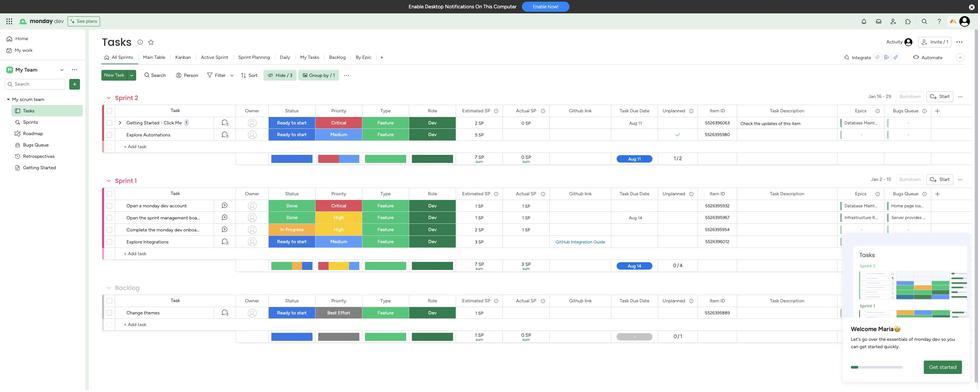Task type: describe. For each thing, give the bounding box(es) containing it.
2 github link field from the top
[[568, 190, 594, 198]]

0 vertical spatial of
[[779, 121, 783, 126]]

column information image for second epics field from the bottom
[[876, 191, 881, 197]]

5
[[475, 132, 478, 137]]

2 unplanned field from the top
[[661, 190, 687, 198]]

epics for third epics field
[[856, 298, 867, 304]]

person button
[[173, 70, 202, 81]]

start for 1
[[940, 177, 950, 182]]

my scrum team
[[12, 97, 44, 102]]

change
[[127, 310, 143, 316]]

+ add task text field for /
[[119, 250, 233, 258]]

3 feature from the top
[[378, 203, 394, 209]]

1 button for change themes
[[214, 307, 236, 319]]

2 ready from the top
[[277, 132, 290, 138]]

group
[[309, 72, 323, 78]]

5 dev from the top
[[429, 227, 437, 233]]

complete the monday dev onboarding flow
[[127, 227, 218, 233]]

1 dev from the top
[[429, 120, 437, 126]]

5526395954
[[705, 227, 730, 232]]

type for 1st type field from the bottom
[[381, 298, 391, 304]]

5526396012
[[706, 239, 730, 244]]

see plans
[[77, 18, 97, 24]]

workspace options image
[[71, 66, 78, 73]]

link for third github link field from the top
[[585, 298, 592, 304]]

explore automations
[[127, 132, 170, 138]]

3 task description from the top
[[770, 298, 805, 304]]

my work
[[15, 47, 33, 53]]

2 actual sp from the top
[[516, 191, 537, 197]]

in progress
[[280, 227, 304, 233]]

1 inside field
[[135, 177, 137, 185]]

+ Add task text field
[[119, 143, 233, 151]]

sp inside 3 sp sum
[[526, 262, 531, 268]]

by epic
[[356, 55, 372, 60]]

due for first task due date "field" from the bottom of the page
[[630, 298, 639, 304]]

2 dev from the top
[[429, 132, 437, 138]]

computer
[[494, 4, 517, 10]]

add to favorites image
[[148, 39, 154, 45]]

1 7 from the top
[[475, 155, 477, 160]]

new task button
[[101, 70, 127, 81]]

get started button
[[924, 361, 963, 374]]

guide
[[594, 240, 605, 245]]

select product image
[[6, 18, 13, 25]]

1 button for explore integrations
[[214, 236, 236, 248]]

2 7 sp sum from the top
[[475, 262, 484, 271]]

1 item id from the top
[[710, 108, 725, 114]]

4 to from the top
[[292, 310, 296, 316]]

started inside button
[[940, 364, 957, 371]]

type for first type field from the top of the page
[[381, 108, 391, 114]]

inbox image
[[876, 18, 883, 25]]

hide
[[276, 72, 286, 78]]

quickly.
[[884, 344, 900, 350]]

5526395889
[[705, 311, 730, 316]]

2 bugs queue field from the top
[[892, 190, 921, 198]]

14
[[638, 215, 643, 220]]

options image
[[956, 38, 964, 46]]

1 github link field from the top
[[568, 107, 594, 115]]

item
[[792, 121, 801, 126]]

date for first task due date "field" from the top
[[640, 108, 650, 114]]

3 owner from the top
[[245, 298, 259, 304]]

1 button for getting started - click me
[[214, 117, 236, 129]]

getting for getting started
[[23, 165, 39, 171]]

invite / 1
[[931, 39, 949, 45]]

1 0 sp sum from the top
[[522, 155, 531, 164]]

monday inside let's go over the essentials of monday dev so you can get started quickly.
[[915, 337, 932, 343]]

7 dev from the top
[[429, 310, 437, 316]]

by
[[324, 72, 329, 78]]

1 inside 1 sp sum
[[475, 333, 477, 338]]

1 high from the top
[[334, 215, 344, 221]]

1 task description field from the top
[[769, 107, 807, 115]]

management
[[161, 215, 188, 221]]

my for my team
[[15, 66, 23, 73]]

enable now! button
[[522, 2, 570, 12]]

Sprint 1 field
[[113, 177, 139, 185]]

explore for explore automations
[[127, 132, 142, 138]]

options image
[[71, 81, 78, 88]]

id for 1st item id field from the bottom of the page
[[721, 298, 725, 304]]

infrastructure redesign
[[845, 215, 891, 220]]

3 item id from the top
[[710, 298, 725, 304]]

5526395932
[[706, 204, 730, 209]]

of inside let's go over the essentials of monday dev so you can get started quickly.
[[909, 337, 914, 343]]

bugs up home page loading issue
[[893, 191, 904, 197]]

status for 2nd "status" field from the top of the page
[[285, 191, 299, 197]]

1 done from the top
[[287, 203, 298, 209]]

dapulse close image
[[970, 4, 975, 11]]

2 database from the top
[[845, 204, 863, 209]]

4 feature from the top
[[378, 215, 394, 221]]

daily
[[280, 55, 290, 60]]

tasks inside button
[[308, 55, 319, 60]]

public board image
[[14, 108, 21, 114]]

1 critical from the top
[[332, 120, 346, 126]]

all sprints
[[112, 55, 133, 60]]

menu image
[[958, 177, 963, 182]]

invite / 1 button
[[919, 37, 952, 48]]

activity button
[[884, 37, 916, 48]]

home for home page loading issue
[[892, 204, 904, 209]]

task inside button
[[115, 72, 124, 78]]

1 bugs queue field from the top
[[892, 107, 921, 115]]

2 inside button
[[880, 177, 883, 182]]

1 item from the top
[[710, 108, 720, 114]]

date for first task due date "field" from the bottom of the page
[[640, 298, 650, 304]]

open a monday dev account
[[127, 203, 187, 209]]

2 database maintenance from the top
[[845, 204, 890, 209]]

by
[[356, 55, 361, 60]]

get
[[860, 344, 867, 350]]

4
[[680, 263, 683, 269]]

2 owner from the top
[[245, 191, 259, 197]]

my work button
[[4, 45, 72, 56]]

1 7 sp sum from the top
[[475, 155, 484, 164]]

themes
[[144, 310, 160, 316]]

filter
[[215, 72, 226, 78]]

best
[[328, 310, 337, 316]]

team
[[34, 97, 44, 102]]

retrospectives
[[23, 154, 55, 159]]

desktop
[[425, 4, 444, 10]]

1 epics field from the top
[[854, 107, 869, 115]]

2 item id from the top
[[710, 191, 725, 197]]

over
[[869, 337, 878, 343]]

3 description from the top
[[781, 298, 805, 304]]

2 task due date from the top
[[620, 191, 650, 197]]

1 button for explore automations
[[214, 129, 236, 141]]

5526396063
[[705, 121, 730, 126]]

column information image for second unplanned field from the top
[[689, 191, 694, 197]]

bugs down roadmap on the top
[[23, 142, 34, 148]]

1 inside button
[[947, 39, 949, 45]]

6 dev from the top
[[429, 239, 437, 245]]

github for third github link field from the top
[[569, 298, 584, 304]]

1 task description from the top
[[770, 108, 805, 114]]

2 feature from the top
[[378, 132, 394, 138]]

1 type field from the top
[[379, 107, 393, 115]]

3 epics field from the top
[[854, 297, 869, 305]]

2 type field from the top
[[379, 190, 393, 198]]

click
[[164, 120, 174, 126]]

bugs queue for 3rd the bugs queue field from the top of the page
[[893, 298, 919, 304]]

integration
[[571, 240, 593, 245]]

1 role field from the top
[[426, 107, 439, 115]]

open for open the sprint management board
[[127, 215, 138, 221]]

3 item from the top
[[710, 298, 720, 304]]

the inside let's go over the essentials of monday dev so you can get started quickly.
[[879, 337, 886, 343]]

due for first task due date "field" from the top
[[630, 108, 639, 114]]

sprint planning button
[[233, 52, 275, 63]]

Tasks field
[[100, 34, 133, 50]]

active sprint button
[[196, 52, 233, 63]]

2 task description from the top
[[770, 191, 805, 197]]

home for home
[[15, 36, 28, 42]]

Backlog field
[[113, 284, 141, 293]]

4 start from the top
[[297, 310, 307, 316]]

group by / 1
[[309, 72, 335, 78]]

+ add task text field for sum
[[119, 321, 233, 329]]

3 type field from the top
[[379, 297, 393, 305]]

filter button
[[204, 70, 236, 81]]

automations
[[143, 132, 170, 138]]

2 actual from the top
[[516, 191, 530, 197]]

maria🤩
[[879, 326, 901, 333]]

me
[[175, 120, 182, 126]]

0 / 4
[[673, 263, 683, 269]]

notifications image
[[861, 18, 868, 25]]

new
[[104, 72, 114, 78]]

by epic button
[[351, 52, 377, 63]]

2 high from the top
[[334, 227, 344, 233]]

priority for sprint 1
[[331, 191, 346, 197]]

estimated sp for 2nd the estimated sp field from the bottom of the page
[[462, 191, 490, 197]]

1 vertical spatial menu image
[[958, 94, 963, 99]]

check the updates of this item
[[741, 121, 801, 126]]

2 critical from the top
[[332, 203, 346, 209]]

1 task due date field from the top
[[618, 107, 652, 115]]

1 actual sp from the top
[[516, 108, 537, 114]]

2 2 sp from the top
[[475, 227, 484, 233]]

main table button
[[138, 52, 170, 63]]

planning
[[252, 55, 270, 60]]

0 vertical spatial tasks
[[102, 34, 132, 50]]

all
[[112, 55, 117, 60]]

arrow down image
[[228, 71, 236, 79]]

public board image
[[14, 165, 21, 171]]

onboarding
[[183, 227, 207, 233]]

epics for 1st epics field from the top
[[856, 108, 867, 114]]

explore for explore integrations
[[127, 239, 142, 245]]

2 item id field from the top
[[709, 190, 727, 198]]

let's
[[851, 337, 861, 343]]

link for 2nd github link field from the bottom of the page
[[585, 191, 592, 197]]

roadmap
[[23, 131, 43, 136]]

/ for invite / 1
[[944, 39, 946, 45]]

queue for second the bugs queue field from the bottom of the page
[[905, 191, 919, 197]]

2 start from the top
[[297, 132, 307, 138]]

4 dev from the top
[[429, 215, 437, 221]]

2 task description field from the top
[[769, 190, 807, 198]]

0 / 1
[[674, 334, 683, 340]]

16
[[877, 94, 882, 99]]

collapse board header image
[[958, 55, 964, 60]]

enable for enable desktop notifications on this computer
[[409, 4, 424, 10]]

flow
[[209, 227, 218, 233]]

2 description from the top
[[781, 191, 805, 197]]

1 actual sp field from the top
[[515, 107, 538, 115]]

sprint for sprint planning
[[238, 55, 251, 60]]

1 item id field from the top
[[709, 107, 727, 115]]

2 role field from the top
[[426, 190, 439, 198]]

3 role from the top
[[428, 298, 437, 304]]

3 start from the top
[[297, 239, 307, 245]]

see plans button
[[68, 16, 100, 26]]

this
[[484, 4, 493, 10]]

2 github link from the top
[[569, 191, 592, 197]]

get
[[930, 364, 939, 371]]

3 item id field from the top
[[709, 297, 727, 305]]

3 for 3 sp sum
[[522, 262, 524, 268]]

3 bugs queue field from the top
[[892, 297, 921, 305]]

3 priority field from the top
[[330, 297, 348, 305]]

queue inside list box
[[35, 142, 49, 148]]

unplanned for first unplanned field from the top
[[663, 108, 686, 114]]

/ for hide / 3
[[287, 72, 289, 78]]

page
[[905, 204, 915, 209]]

on
[[476, 4, 482, 10]]

aug 14
[[629, 215, 643, 220]]

3 task description field from the top
[[769, 297, 807, 305]]

my for my work
[[15, 47, 21, 53]]

estimated for 2nd the estimated sp field from the bottom of the page
[[462, 191, 484, 197]]

2 item from the top
[[710, 191, 720, 197]]

welcome
[[851, 326, 877, 333]]

date for 2nd task due date "field" from the top
[[640, 191, 650, 197]]

1 database maintenance from the top
[[845, 121, 890, 126]]

3 owner field from the top
[[244, 297, 261, 305]]

search everything image
[[922, 18, 928, 25]]

1 start from the top
[[297, 120, 307, 126]]

3 sp sum
[[522, 262, 531, 271]]

sprints inside list box
[[23, 119, 38, 125]]

progress
[[286, 227, 304, 233]]



Task type: locate. For each thing, give the bounding box(es) containing it.
/ for 0 / 4
[[677, 263, 679, 269]]

2 due from the top
[[630, 191, 639, 197]]

2 horizontal spatial 3
[[522, 262, 524, 268]]

epics
[[856, 108, 867, 114], [856, 191, 867, 197], [856, 298, 867, 304]]

1 start from the top
[[940, 94, 950, 99]]

sum
[[476, 159, 483, 164], [523, 159, 530, 164], [476, 267, 483, 271], [523, 267, 530, 271], [476, 337, 483, 342], [523, 337, 530, 342]]

3 ready from the top
[[277, 239, 290, 245]]

sprint inside field
[[115, 94, 133, 102]]

2 vertical spatial item
[[710, 298, 720, 304]]

1 vertical spatial getting
[[23, 165, 39, 171]]

a
[[139, 203, 142, 209]]

1 task due date from the top
[[620, 108, 650, 114]]

Estimated SP field
[[461, 107, 492, 115], [461, 190, 492, 198], [461, 297, 492, 305]]

item
[[710, 108, 720, 114], [710, 191, 720, 197], [710, 298, 720, 304]]

estimated sp for 3rd the estimated sp field from the bottom
[[462, 108, 490, 114]]

enable for enable now!
[[533, 4, 547, 9]]

all sprints button
[[101, 52, 138, 63]]

2 status from the top
[[285, 191, 299, 197]]

item up "5526395889"
[[710, 298, 720, 304]]

/ for 1 / 2
[[677, 156, 679, 162]]

2 date from the top
[[640, 191, 650, 197]]

my inside workspace selection element
[[15, 66, 23, 73]]

3 due from the top
[[630, 298, 639, 304]]

0 vertical spatial owner field
[[244, 107, 261, 115]]

3 actual from the top
[[516, 298, 530, 304]]

workspace selection element
[[6, 66, 38, 74]]

progress bar
[[851, 366, 859, 369]]

0 vertical spatial type field
[[379, 107, 393, 115]]

2 vertical spatial date
[[640, 298, 650, 304]]

3 priority from the top
[[331, 298, 346, 304]]

1 to from the top
[[292, 120, 296, 126]]

+ Add task text field
[[119, 250, 233, 258], [119, 321, 233, 329]]

backlog inside button
[[329, 55, 346, 60]]

0 vertical spatial epics field
[[854, 107, 869, 115]]

enable left now!
[[533, 4, 547, 9]]

help image
[[936, 18, 943, 25]]

aug left 14
[[629, 215, 637, 220]]

started right get
[[940, 364, 957, 371]]

queue for 3rd the bugs queue field from the top of the page
[[905, 298, 919, 304]]

0 vertical spatial date
[[640, 108, 650, 114]]

enable left desktop
[[409, 4, 424, 10]]

2 priority from the top
[[331, 191, 346, 197]]

column information image for 3rd actual sp field from the top
[[541, 298, 546, 304]]

dev left 'see'
[[54, 17, 64, 25]]

0 vertical spatial + add task text field
[[119, 250, 233, 258]]

/ for 0 / 1
[[678, 334, 680, 340]]

0 horizontal spatial backlog
[[115, 284, 140, 292]]

column information image for 1st epics field from the top
[[876, 108, 881, 114]]

2 vertical spatial unplanned field
[[661, 297, 687, 305]]

monday left the so
[[915, 337, 932, 343]]

1 + add task text field from the top
[[119, 250, 233, 258]]

7 down 5
[[475, 155, 477, 160]]

sum inside 3 sp sum
[[523, 267, 530, 271]]

2 estimated sp from the top
[[462, 191, 490, 197]]

monday right a
[[143, 203, 160, 209]]

1 horizontal spatial tasks
[[102, 34, 132, 50]]

epics down jan 16 - 29 button
[[856, 108, 867, 114]]

bugs queue field up maria🤩
[[892, 297, 921, 305]]

0 vertical spatial sprints
[[118, 55, 133, 60]]

sprint inside field
[[115, 177, 133, 185]]

+ add task text field down themes
[[119, 321, 233, 329]]

1 vertical spatial task due date
[[620, 191, 650, 197]]

5526395967
[[706, 215, 730, 220]]

scrum
[[20, 97, 33, 102]]

0 vertical spatial done
[[287, 203, 298, 209]]

the for check
[[754, 121, 761, 126]]

hide / 3
[[276, 72, 293, 78]]

dev inside let's go over the essentials of monday dev so you can get started quickly.
[[933, 337, 941, 343]]

Priority field
[[330, 107, 348, 115], [330, 190, 348, 198], [330, 297, 348, 305]]

id up 5526396063
[[721, 108, 725, 114]]

my right workspace image
[[15, 66, 23, 73]]

list box
[[0, 92, 85, 264]]

id for second item id field from the bottom
[[721, 191, 725, 197]]

automate
[[922, 55, 943, 60]]

3 ready to start from the top
[[277, 239, 307, 245]]

open up the complete
[[127, 215, 138, 221]]

Unplanned field
[[661, 107, 687, 115], [661, 190, 687, 198], [661, 297, 687, 305]]

5 feature from the top
[[378, 227, 394, 233]]

1 priority field from the top
[[330, 107, 348, 115]]

1 vertical spatial explore
[[127, 239, 142, 245]]

0
[[522, 121, 525, 126], [522, 155, 525, 160], [673, 263, 677, 269], [522, 333, 525, 338], [674, 334, 677, 340]]

sp
[[485, 108, 490, 114], [531, 108, 537, 114], [479, 121, 484, 126], [526, 121, 531, 126], [479, 132, 484, 137], [479, 155, 484, 160], [526, 155, 531, 160], [485, 191, 490, 197], [531, 191, 537, 197], [478, 204, 484, 209], [525, 204, 531, 209], [478, 215, 484, 220], [525, 215, 531, 220], [479, 227, 484, 233], [525, 227, 531, 233], [479, 240, 484, 245], [479, 262, 484, 268], [526, 262, 531, 268], [485, 298, 490, 304], [531, 298, 537, 304], [478, 311, 484, 316], [478, 333, 484, 338], [526, 333, 531, 338]]

my inside button
[[300, 55, 307, 60]]

start button for sprint 2
[[927, 91, 954, 102]]

my tasks button
[[295, 52, 324, 63]]

option
[[0, 93, 85, 95]]

monday
[[30, 17, 53, 25], [143, 203, 160, 209], [157, 227, 173, 233], [915, 337, 932, 343]]

caret down image
[[7, 97, 10, 102]]

1 vertical spatial item id field
[[709, 190, 727, 198]]

3 unplanned from the top
[[663, 298, 686, 304]]

github for 3rd github link field from the bottom of the page
[[569, 108, 584, 114]]

7 sp sum down 5 sp at the top of page
[[475, 155, 484, 164]]

2 priority field from the top
[[330, 190, 348, 198]]

go
[[862, 337, 868, 343]]

2 vertical spatial description
[[781, 298, 805, 304]]

1 horizontal spatial backlog
[[329, 55, 346, 60]]

2 ready to start from the top
[[277, 132, 307, 138]]

my for my tasks
[[300, 55, 307, 60]]

Status field
[[284, 107, 301, 115], [284, 190, 301, 198], [284, 297, 301, 305]]

list box containing my scrum team
[[0, 92, 85, 264]]

open for open a monday dev account
[[127, 203, 138, 209]]

1 vertical spatial epics
[[856, 191, 867, 197]]

sprint for sprint 2
[[115, 94, 133, 102]]

4 ready from the top
[[277, 310, 290, 316]]

0 vertical spatial epics
[[856, 108, 867, 114]]

database maintenance up infrastructure redesign at the bottom right of page
[[845, 204, 890, 209]]

2 done from the top
[[287, 215, 298, 221]]

0 vertical spatial id
[[721, 108, 725, 114]]

bugs down jan 16 - 29 button
[[893, 108, 904, 114]]

1 vertical spatial + add task text field
[[119, 321, 233, 329]]

1 id from the top
[[721, 108, 725, 114]]

jan 16 - 29
[[869, 94, 892, 99]]

2 task due date field from the top
[[618, 190, 652, 198]]

my for my scrum team
[[12, 97, 18, 102]]

maria williams image
[[960, 16, 971, 27]]

dev left the so
[[933, 337, 941, 343]]

backlog for the backlog button
[[329, 55, 346, 60]]

start button
[[927, 91, 954, 102], [927, 174, 954, 185]]

1 database from the top
[[845, 121, 863, 126]]

the left sprint
[[139, 215, 146, 221]]

5526395980
[[705, 132, 730, 137]]

2 medium from the top
[[331, 239, 347, 245]]

1 vertical spatial description
[[781, 191, 805, 197]]

1 vertical spatial backlog
[[115, 284, 140, 292]]

Search field
[[150, 71, 170, 80]]

1 epics from the top
[[856, 108, 867, 114]]

2 start from the top
[[940, 177, 950, 182]]

1 vertical spatial 0 sp sum
[[522, 333, 531, 342]]

0 vertical spatial started
[[868, 344, 883, 350]]

database
[[845, 121, 863, 126], [845, 204, 863, 209]]

the for open
[[139, 215, 146, 221]]

7 feature from the top
[[378, 310, 394, 316]]

1 start button from the top
[[927, 91, 954, 102]]

item id field up 5526396063
[[709, 107, 727, 115]]

item id up 5526395932
[[710, 191, 725, 197]]

0 vertical spatial unplanned
[[663, 108, 686, 114]]

jan for sprint 1
[[871, 177, 879, 182]]

0 vertical spatial maintenance
[[864, 121, 890, 126]]

2 vertical spatial epics field
[[854, 297, 869, 305]]

integrate
[[852, 55, 872, 60]]

epics for second epics field from the bottom
[[856, 191, 867, 197]]

menu image
[[343, 72, 350, 79], [958, 94, 963, 99]]

apps image
[[905, 18, 912, 25]]

started for getting started
[[40, 165, 56, 171]]

0 vertical spatial link
[[585, 108, 592, 114]]

Bugs Queue field
[[892, 107, 921, 115], [892, 190, 921, 198], [892, 297, 921, 305]]

started down the over
[[868, 344, 883, 350]]

getting started - click me
[[127, 120, 182, 126]]

2 unplanned from the top
[[663, 191, 686, 197]]

2 7 from the top
[[475, 262, 477, 268]]

bugs queue field up page
[[892, 190, 921, 198]]

so
[[942, 337, 947, 343]]

link
[[585, 108, 592, 114], [585, 191, 592, 197], [585, 298, 592, 304]]

2 vertical spatial github link
[[569, 298, 592, 304]]

item id up "5526395889"
[[710, 298, 725, 304]]

2 vertical spatial epics
[[856, 298, 867, 304]]

jan 2 - 15
[[871, 177, 892, 182]]

item id field up 5526395932
[[709, 190, 727, 198]]

7 down 3 sp
[[475, 262, 477, 268]]

1 vertical spatial aug
[[629, 215, 637, 220]]

the for complete
[[148, 227, 155, 233]]

getting up the explore automations
[[127, 120, 143, 126]]

3 estimated sp from the top
[[462, 298, 490, 304]]

Item ID field
[[709, 107, 727, 115], [709, 190, 727, 198], [709, 297, 727, 305]]

1 actual from the top
[[516, 108, 530, 114]]

board
[[189, 215, 202, 221]]

1 github link from the top
[[569, 108, 592, 114]]

item id
[[710, 108, 725, 114], [710, 191, 725, 197], [710, 298, 725, 304]]

lottie animation image
[[843, 236, 971, 320]]

1 vertical spatial actual
[[516, 191, 530, 197]]

0 vertical spatial start
[[940, 94, 950, 99]]

15
[[887, 177, 892, 182]]

0 vertical spatial explore
[[127, 132, 142, 138]]

1 horizontal spatial enable
[[533, 4, 547, 9]]

get started
[[930, 364, 957, 371]]

0 vertical spatial task due date field
[[618, 107, 652, 115]]

3 task due date from the top
[[620, 298, 650, 304]]

+ add task text field down integrations
[[119, 250, 233, 258]]

tasks up all on the top left of page
[[102, 34, 132, 50]]

2 type from the top
[[381, 191, 391, 197]]

start button for sprint 1
[[927, 174, 954, 185]]

home inside home "button"
[[15, 36, 28, 42]]

id up "5526395889"
[[721, 298, 725, 304]]

sprints right all on the top left of page
[[118, 55, 133, 60]]

of left this
[[779, 121, 783, 126]]

column information image for first unplanned field from the top
[[689, 108, 694, 114]]

1 vertical spatial database maintenance
[[845, 204, 890, 209]]

1 vertical spatial status
[[285, 191, 299, 197]]

notifications
[[445, 4, 474, 10]]

0 vertical spatial item id field
[[709, 107, 727, 115]]

1 unplanned field from the top
[[661, 107, 687, 115]]

2 vertical spatial estimated
[[462, 298, 484, 304]]

2 role from the top
[[428, 191, 437, 197]]

invite
[[931, 39, 943, 45]]

issue
[[931, 204, 941, 209]]

epics up welcome
[[856, 298, 867, 304]]

bugs queue for 3rd the bugs queue field from the bottom of the page
[[893, 108, 919, 114]]

id up 5526395932
[[721, 191, 725, 197]]

jan for sprint 2
[[869, 94, 876, 99]]

sum inside 1 sp sum
[[476, 337, 483, 342]]

3 github link field from the top
[[568, 297, 594, 305]]

Task Description field
[[769, 107, 807, 115], [769, 190, 807, 198], [769, 297, 807, 305]]

3 role field from the top
[[426, 297, 439, 305]]

2 vertical spatial task due date
[[620, 298, 650, 304]]

0 vertical spatial jan
[[869, 94, 876, 99]]

2 vertical spatial task description field
[[769, 297, 807, 305]]

2 sp
[[475, 121, 484, 126], [475, 227, 484, 233]]

queue for 3rd the bugs queue field from the bottom of the page
[[905, 108, 919, 114]]

priority field for sprint 2
[[330, 107, 348, 115]]

started down retrospectives
[[40, 165, 56, 171]]

epic
[[362, 55, 372, 60]]

2 epics field from the top
[[854, 190, 869, 198]]

type for second type field from the top of the page
[[381, 191, 391, 197]]

1 vertical spatial type field
[[379, 190, 393, 198]]

sprint planning
[[238, 55, 270, 60]]

estimated for 3rd the estimated sp field from the bottom
[[462, 108, 484, 114]]

column information image
[[689, 108, 694, 114], [876, 108, 881, 114], [689, 191, 694, 197], [876, 191, 881, 197], [494, 298, 499, 304], [541, 298, 546, 304], [922, 298, 928, 304]]

explore down the complete
[[127, 239, 142, 245]]

0 vertical spatial actual sp
[[516, 108, 537, 114]]

/
[[944, 39, 946, 45], [287, 72, 289, 78], [330, 72, 332, 78], [677, 156, 679, 162], [677, 263, 679, 269], [678, 334, 680, 340]]

the right the over
[[879, 337, 886, 343]]

complete
[[127, 227, 147, 233]]

started for getting started - click me
[[144, 120, 160, 126]]

bugs queue down roadmap on the top
[[23, 142, 49, 148]]

backlog for backlog field
[[115, 284, 140, 292]]

tasks right public board icon
[[23, 108, 34, 114]]

close image
[[959, 238, 966, 245]]

1 vertical spatial owner field
[[244, 190, 261, 198]]

sprints inside the all sprints button
[[118, 55, 133, 60]]

updates
[[762, 121, 778, 126]]

3 dev from the top
[[429, 203, 437, 209]]

my team
[[15, 66, 37, 73]]

start for 2
[[940, 94, 950, 99]]

lottie animation element
[[843, 233, 971, 320]]

due
[[630, 108, 639, 114], [630, 191, 639, 197], [630, 298, 639, 304]]

unplanned for second unplanned field from the top
[[663, 191, 686, 197]]

bugs queue up maria🤩
[[893, 298, 919, 304]]

best effort
[[328, 310, 350, 316]]

critical
[[332, 120, 346, 126], [332, 203, 346, 209]]

1 vertical spatial estimated
[[462, 191, 484, 197]]

bugs queue for second the bugs queue field from the bottom of the page
[[893, 191, 919, 197]]

2 id from the top
[[721, 191, 725, 197]]

my inside "button"
[[15, 47, 21, 53]]

4 ready to start from the top
[[277, 310, 307, 316]]

status
[[285, 108, 299, 114], [285, 191, 299, 197], [285, 298, 299, 304]]

backlog left by at the left of page
[[329, 55, 346, 60]]

my inside list box
[[12, 97, 18, 102]]

Role field
[[426, 107, 439, 115], [426, 190, 439, 198], [426, 297, 439, 305]]

/ inside button
[[944, 39, 946, 45]]

add view image
[[381, 55, 383, 60]]

my left work
[[15, 47, 21, 53]]

dev up open the sprint management board
[[161, 203, 169, 209]]

2 vertical spatial tasks
[[23, 108, 34, 114]]

1 button
[[184, 117, 189, 129], [214, 117, 236, 129], [214, 129, 236, 141], [214, 236, 236, 248], [214, 307, 236, 319]]

enable
[[409, 4, 424, 10], [533, 4, 547, 9]]

the right check
[[754, 121, 761, 126]]

monday dev
[[30, 17, 64, 25]]

2 vertical spatial owner
[[245, 298, 259, 304]]

2 sp up 5 sp at the top of page
[[475, 121, 484, 126]]

1 priority from the top
[[331, 108, 346, 114]]

1 vertical spatial due
[[630, 191, 639, 197]]

0 horizontal spatial menu image
[[343, 72, 350, 79]]

0 horizontal spatial started
[[868, 344, 883, 350]]

explore left automations
[[127, 132, 142, 138]]

0 vertical spatial role
[[428, 108, 437, 114]]

Sprint 2 field
[[113, 94, 140, 102]]

getting for getting started - click me
[[127, 120, 143, 126]]

0 vertical spatial actual
[[516, 108, 530, 114]]

Search in workspace field
[[14, 80, 56, 88]]

home left page
[[892, 204, 904, 209]]

1 vertical spatial github
[[569, 191, 584, 197]]

tasks inside list box
[[23, 108, 34, 114]]

angle down image
[[130, 73, 133, 78]]

2 start button from the top
[[927, 174, 954, 185]]

epics field up welcome
[[854, 297, 869, 305]]

bugs queue inside list box
[[23, 142, 49, 148]]

1 vertical spatial task due date field
[[618, 190, 652, 198]]

0 vertical spatial 7
[[475, 155, 477, 160]]

2 sp up 3 sp
[[475, 227, 484, 233]]

tasks up group
[[308, 55, 319, 60]]

aug for aug 11
[[630, 121, 638, 126]]

dev
[[54, 17, 64, 25], [161, 203, 169, 209], [175, 227, 182, 233], [933, 337, 941, 343]]

started inside let's go over the essentials of monday dev so you can get started quickly.
[[868, 344, 883, 350]]

integrations
[[143, 239, 169, 245]]

database maintenance down the 16
[[845, 121, 890, 126]]

my right "caret down" image
[[12, 97, 18, 102]]

sort
[[249, 72, 258, 78]]

started inside list box
[[40, 165, 56, 171]]

1 vertical spatial estimated sp
[[462, 191, 490, 197]]

github
[[569, 108, 584, 114], [569, 191, 584, 197], [569, 298, 584, 304]]

aug for aug 14
[[629, 215, 637, 220]]

maintenance down jan 16 - 29 button
[[864, 121, 890, 126]]

2 vertical spatial link
[[585, 298, 592, 304]]

estimated sp for 3rd the estimated sp field from the top of the page
[[462, 298, 490, 304]]

1 open from the top
[[127, 203, 138, 209]]

11
[[639, 121, 642, 126]]

autopilot image
[[914, 53, 920, 62]]

maintenance
[[864, 121, 890, 126], [864, 204, 890, 209]]

priority for sprint 2
[[331, 108, 346, 114]]

0 vertical spatial backlog
[[329, 55, 346, 60]]

2 estimated sp field from the top
[[461, 190, 492, 198]]

1 horizontal spatial menu image
[[958, 94, 963, 99]]

1 vertical spatial github link
[[569, 191, 592, 197]]

0 vertical spatial bugs queue field
[[892, 107, 921, 115]]

bugs queue up page
[[893, 191, 919, 197]]

started
[[144, 120, 160, 126], [40, 165, 56, 171]]

2 vertical spatial actual sp field
[[515, 297, 538, 305]]

0 vertical spatial medium
[[331, 132, 347, 138]]

item up 5526395932
[[710, 191, 720, 197]]

1 medium from the top
[[331, 132, 347, 138]]

epics field down jan 16 - 29 button
[[854, 107, 869, 115]]

0 vertical spatial owner
[[245, 108, 259, 114]]

backlog
[[329, 55, 346, 60], [115, 284, 140, 292]]

item id field up "5526395889"
[[709, 297, 727, 305]]

dapulse integrations image
[[845, 55, 850, 60]]

1 ready to start from the top
[[277, 120, 307, 126]]

3 to from the top
[[292, 239, 296, 245]]

1 vertical spatial 2 sp
[[475, 227, 484, 233]]

1 github from the top
[[569, 108, 584, 114]]

essentials
[[888, 337, 908, 343]]

1 vertical spatial 7 sp sum
[[475, 262, 484, 271]]

3 actual sp field from the top
[[515, 297, 538, 305]]

github
[[556, 240, 570, 245]]

1 2 sp from the top
[[475, 121, 484, 126]]

0 vertical spatial menu image
[[343, 72, 350, 79]]

status for 3rd "status" field from the bottom of the page
[[285, 108, 299, 114]]

0 vertical spatial github
[[569, 108, 584, 114]]

1 unplanned from the top
[[663, 108, 686, 114]]

0 vertical spatial github link
[[569, 108, 592, 114]]

tasks
[[102, 34, 132, 50], [308, 55, 319, 60], [23, 108, 34, 114]]

invite members image
[[891, 18, 897, 25]]

priority field for sprint 1
[[330, 190, 348, 198]]

aug left 11
[[630, 121, 638, 126]]

1 estimated sp field from the top
[[461, 107, 492, 115]]

3 github link from the top
[[569, 298, 592, 304]]

backlog up the change
[[115, 284, 140, 292]]

bugs queue down jan 16 - 29 button
[[893, 108, 919, 114]]

Task Due Date field
[[618, 107, 652, 115], [618, 190, 652, 198], [618, 297, 652, 305]]

0 vertical spatial role field
[[426, 107, 439, 115]]

Actual SP field
[[515, 107, 538, 115], [515, 190, 538, 198], [515, 297, 538, 305]]

account
[[170, 203, 187, 209]]

1 sp sum
[[475, 333, 484, 342]]

link for 3rd github link field from the bottom of the page
[[585, 108, 592, 114]]

3 for 3 sp
[[475, 240, 478, 245]]

bugs
[[893, 108, 904, 114], [23, 142, 34, 148], [893, 191, 904, 197], [893, 298, 904, 304]]

getting inside list box
[[23, 165, 39, 171]]

1 / 2
[[674, 156, 682, 162]]

dev down management
[[175, 227, 182, 233]]

jan left the 16
[[869, 94, 876, 99]]

Owner field
[[244, 107, 261, 115], [244, 190, 261, 198], [244, 297, 261, 305]]

jan left 15
[[871, 177, 879, 182]]

2 to from the top
[[292, 132, 296, 138]]

main
[[143, 55, 153, 60]]

2 horizontal spatial tasks
[[308, 55, 319, 60]]

0 vertical spatial estimated
[[462, 108, 484, 114]]

team
[[24, 66, 37, 73]]

aug 11
[[630, 121, 642, 126]]

2 vertical spatial estimated sp
[[462, 298, 490, 304]]

column information image for 3rd the estimated sp field from the top of the page
[[494, 298, 499, 304]]

0 horizontal spatial getting
[[23, 165, 39, 171]]

2 vertical spatial actual
[[516, 298, 530, 304]]

high
[[334, 215, 344, 221], [334, 227, 344, 233]]

started up the explore automations
[[144, 120, 160, 126]]

getting
[[127, 120, 143, 126], [23, 165, 39, 171]]

1 vertical spatial task description
[[770, 191, 805, 197]]

column information image
[[494, 108, 499, 114], [541, 108, 546, 114], [922, 108, 928, 114], [494, 191, 499, 197], [541, 191, 546, 197], [922, 191, 928, 197], [689, 298, 694, 304], [876, 298, 881, 304]]

bugs up maria🤩
[[893, 298, 904, 304]]

Github link field
[[568, 107, 594, 115], [568, 190, 594, 198], [568, 297, 594, 305]]

active sprint
[[201, 55, 228, 60]]

1 vertical spatial tasks
[[308, 55, 319, 60]]

effort
[[338, 310, 350, 316]]

sprints up roadmap on the top
[[23, 119, 38, 125]]

getting right public board image
[[23, 165, 39, 171]]

Type field
[[379, 107, 393, 115], [379, 190, 393, 198], [379, 297, 393, 305]]

1 owner field from the top
[[244, 107, 261, 115]]

2 vertical spatial priority
[[331, 298, 346, 304]]

3 inside 3 sp sum
[[522, 262, 524, 268]]

1 vertical spatial done
[[287, 215, 298, 221]]

1 date from the top
[[640, 108, 650, 114]]

see
[[77, 18, 85, 24]]

due for 2nd task due date "field" from the top
[[630, 191, 639, 197]]

1 ready from the top
[[277, 120, 290, 126]]

bugs queue field down jan 16 - 29 button
[[892, 107, 921, 115]]

0 vertical spatial 2 sp
[[475, 121, 484, 126]]

2 + add task text field from the top
[[119, 321, 233, 329]]

home page loading issue
[[892, 204, 941, 209]]

2 vertical spatial status field
[[284, 297, 301, 305]]

id for third item id field from the bottom
[[721, 108, 725, 114]]

workspace image
[[6, 66, 13, 73]]

3 link from the top
[[585, 298, 592, 304]]

item id up 5526396063
[[710, 108, 725, 114]]

enable inside button
[[533, 4, 547, 9]]

sprint
[[216, 55, 228, 60], [238, 55, 251, 60], [115, 94, 133, 102], [115, 177, 133, 185]]

home button
[[4, 33, 72, 44]]

epics field up infrastructure
[[854, 190, 869, 198]]

0 vertical spatial description
[[781, 108, 805, 114]]

monday up home "button"
[[30, 17, 53, 25]]

the down sprint
[[148, 227, 155, 233]]

2 inside field
[[135, 94, 138, 102]]

1 vertical spatial database
[[845, 204, 863, 209]]

2 vertical spatial owner field
[[244, 297, 261, 305]]

of right essentials
[[909, 337, 914, 343]]

0 horizontal spatial 3
[[290, 72, 293, 78]]

1 maintenance from the top
[[864, 121, 890, 126]]

epics up infrastructure
[[856, 191, 867, 197]]

Epics field
[[854, 107, 869, 115], [854, 190, 869, 198], [854, 297, 869, 305]]

status for 3rd "status" field from the top
[[285, 298, 299, 304]]

maintenance up redesign
[[864, 204, 890, 209]]

0 vertical spatial open
[[127, 203, 138, 209]]

sp inside 1 sp sum
[[478, 333, 484, 338]]

3 status field from the top
[[284, 297, 301, 305]]

1 vertical spatial jan
[[871, 177, 879, 182]]

0 horizontal spatial tasks
[[23, 108, 34, 114]]

1 role from the top
[[428, 108, 437, 114]]

item up 5526396063
[[710, 108, 720, 114]]

1 description from the top
[[781, 108, 805, 114]]

1 status field from the top
[[284, 107, 301, 115]]

open left a
[[127, 203, 138, 209]]

2 vertical spatial actual sp
[[516, 298, 537, 304]]

0 vertical spatial unplanned field
[[661, 107, 687, 115]]

29
[[886, 94, 892, 99]]

2 actual sp field from the top
[[515, 190, 538, 198]]

7 sp sum down 3 sp
[[475, 262, 484, 271]]

unplanned for third unplanned field from the top
[[663, 298, 686, 304]]

medium
[[331, 132, 347, 138], [331, 239, 347, 245]]

3 task due date field from the top
[[618, 297, 652, 305]]

0 vertical spatial 7 sp sum
[[475, 155, 484, 164]]

2 link from the top
[[585, 191, 592, 197]]

2 estimated from the top
[[462, 191, 484, 197]]

monday down open the sprint management board
[[157, 227, 173, 233]]

2 github from the top
[[569, 191, 584, 197]]

home up my work
[[15, 36, 28, 42]]

date
[[640, 108, 650, 114], [640, 191, 650, 197], [640, 298, 650, 304]]

-
[[883, 94, 885, 99], [161, 120, 163, 126], [908, 121, 910, 126], [861, 132, 863, 137], [908, 132, 910, 137], [884, 177, 886, 182], [861, 227, 863, 232], [908, 227, 910, 232], [861, 239, 863, 244], [908, 239, 910, 244], [861, 311, 863, 316], [908, 311, 910, 316]]

estimated for 3rd the estimated sp field from the top of the page
[[462, 298, 484, 304]]

2 vertical spatial github
[[569, 298, 584, 304]]

change themes
[[127, 310, 160, 316]]

backlog button
[[324, 52, 351, 63]]

v2 search image
[[145, 72, 150, 79]]

show board description image
[[136, 39, 144, 46]]

sprint for sprint 1
[[115, 177, 133, 185]]

my right daily
[[300, 55, 307, 60]]

backlog inside field
[[115, 284, 140, 292]]

done
[[287, 203, 298, 209], [287, 215, 298, 221]]

2 0 sp sum from the top
[[522, 333, 531, 342]]

github for 2nd github link field from the bottom of the page
[[569, 191, 584, 197]]

0 vertical spatial start button
[[927, 91, 954, 102]]

1 vertical spatial bugs queue field
[[892, 190, 921, 198]]



Task type: vqa. For each thing, say whether or not it's contained in the screenshot.
first status field from the bottom of the page
yes



